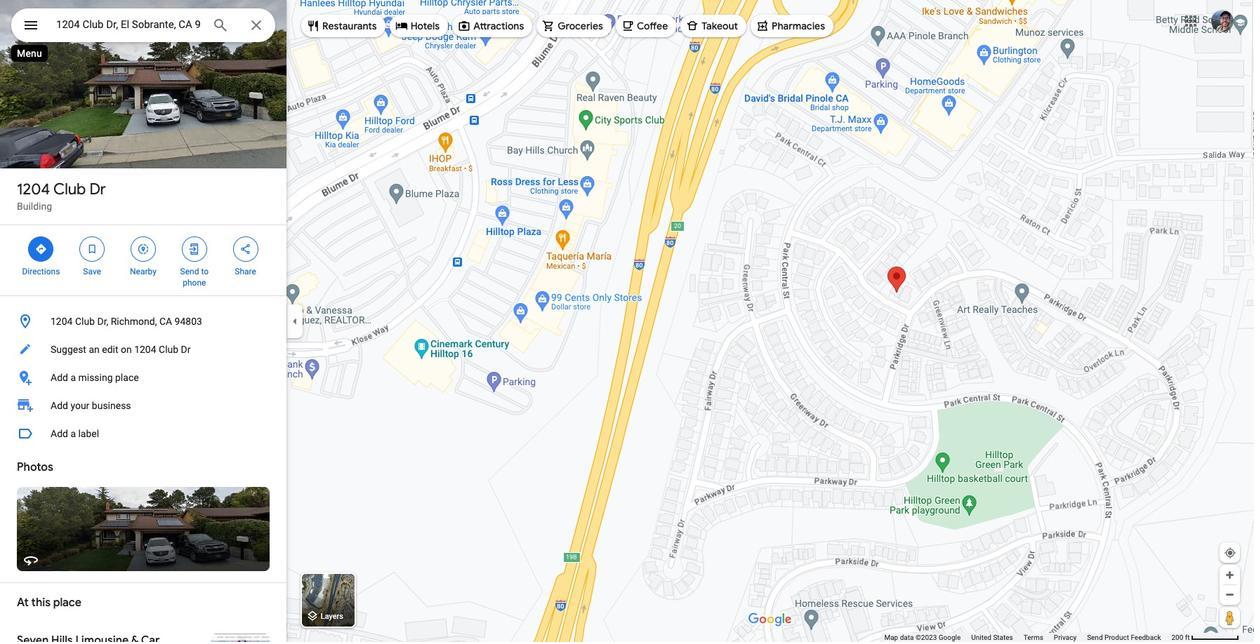 Task type: describe. For each thing, give the bounding box(es) containing it.
add a label button
[[0, 420, 287, 448]]

1204 for dr,
[[51, 316, 73, 327]]

united states button
[[972, 634, 1014, 643]]

show your location image
[[1225, 547, 1237, 560]]

dr inside button
[[181, 344, 191, 356]]

takeout button
[[681, 9, 747, 43]]

coffee
[[637, 20, 668, 32]]

200 ft button
[[1172, 635, 1240, 642]]

1204 club dr building
[[17, 180, 106, 212]]

0 horizontal spatial place
[[53, 597, 81, 611]]

 button
[[11, 8, 51, 45]]

suggest
[[51, 344, 86, 356]]

send product feedback button
[[1088, 634, 1162, 643]]

show street view coverage image
[[1221, 608, 1241, 629]]

terms button
[[1024, 634, 1044, 643]]

add for add your business
[[51, 401, 68, 412]]

pharmacies
[[772, 20, 826, 32]]

dr,
[[97, 316, 108, 327]]

at
[[17, 597, 29, 611]]

business
[[92, 401, 131, 412]]

on
[[121, 344, 132, 356]]


[[137, 242, 150, 257]]

this
[[31, 597, 51, 611]]

to
[[201, 267, 209, 277]]

restaurants
[[323, 20, 377, 32]]

richmond,
[[111, 316, 157, 327]]


[[22, 15, 39, 35]]

add a label
[[51, 429, 99, 440]]


[[35, 242, 47, 257]]

groceries
[[558, 20, 604, 32]]

200
[[1172, 635, 1184, 642]]

google
[[939, 635, 961, 642]]

an
[[89, 344, 100, 356]]

footer inside google maps element
[[885, 634, 1172, 643]]

photos
[[17, 461, 53, 475]]

 search field
[[11, 8, 275, 45]]

2 vertical spatial club
[[159, 344, 179, 356]]


[[188, 242, 201, 257]]

hotels button
[[390, 9, 448, 43]]

takeout
[[702, 20, 739, 32]]

actions for 1204 club dr region
[[0, 226, 287, 296]]

collapse side panel image
[[287, 314, 303, 329]]

phone
[[183, 278, 206, 288]]

zoom out image
[[1225, 590, 1236, 601]]


[[86, 242, 99, 257]]

a for missing
[[71, 372, 76, 384]]

1204 club dr, richmond, ca 94803 button
[[0, 308, 287, 336]]

hotels
[[411, 20, 440, 32]]

suggest an edit on 1204 club dr button
[[0, 336, 287, 364]]

add for add a label
[[51, 429, 68, 440]]

add your business
[[51, 401, 131, 412]]

map
[[885, 635, 899, 642]]

1204 Club Dr, El Sobrante, CA 94803 field
[[11, 8, 275, 42]]

united
[[972, 635, 992, 642]]

coffee button
[[616, 9, 677, 43]]

nearby
[[130, 267, 157, 277]]

1204 club dr main content
[[0, 0, 287, 643]]

94803
[[175, 316, 202, 327]]

suggest an edit on 1204 club dr
[[51, 344, 191, 356]]

states
[[994, 635, 1014, 642]]



Task type: vqa. For each thing, say whether or not it's contained in the screenshot.
1:15
no



Task type: locate. For each thing, give the bounding box(es) containing it.
edit
[[102, 344, 118, 356]]

1204 up building
[[17, 180, 50, 200]]

send inside send to phone
[[180, 267, 199, 277]]

place inside button
[[115, 372, 139, 384]]

place
[[115, 372, 139, 384], [53, 597, 81, 611]]

dr down 94803
[[181, 344, 191, 356]]

privacy
[[1055, 635, 1077, 642]]

google account: cj baylor  
(christian.baylor@adept.ai) image
[[1212, 10, 1235, 32]]

1 vertical spatial a
[[71, 429, 76, 440]]

0 vertical spatial dr
[[90, 180, 106, 200]]

2 add from the top
[[51, 401, 68, 412]]

place down the on
[[115, 372, 139, 384]]

club up 
[[53, 180, 86, 200]]

directions
[[22, 267, 60, 277]]

©2023
[[916, 635, 938, 642]]

club left 'dr,'
[[75, 316, 95, 327]]

1 vertical spatial add
[[51, 401, 68, 412]]

1 horizontal spatial 1204
[[51, 316, 73, 327]]

0 vertical spatial a
[[71, 372, 76, 384]]

0 vertical spatial 1204
[[17, 180, 50, 200]]

send inside button
[[1088, 635, 1104, 642]]

send product feedback
[[1088, 635, 1162, 642]]

add
[[51, 372, 68, 384], [51, 401, 68, 412], [51, 429, 68, 440]]

dr up 
[[90, 180, 106, 200]]

send to phone
[[180, 267, 209, 288]]

send for send to phone
[[180, 267, 199, 277]]

1204 club dr, richmond, ca 94803
[[51, 316, 202, 327]]

0 vertical spatial club
[[53, 180, 86, 200]]

google maps element
[[0, 0, 1255, 643]]

add left your
[[51, 401, 68, 412]]


[[239, 242, 252, 257]]

privacy button
[[1055, 634, 1077, 643]]

1 vertical spatial dr
[[181, 344, 191, 356]]

2 a from the top
[[71, 429, 76, 440]]

place right this
[[53, 597, 81, 611]]

send
[[180, 267, 199, 277], [1088, 635, 1104, 642]]

0 vertical spatial place
[[115, 372, 139, 384]]

1 a from the top
[[71, 372, 76, 384]]

club for dr,
[[75, 316, 95, 327]]

feedback
[[1132, 635, 1162, 642]]

club down ca
[[159, 344, 179, 356]]

1 vertical spatial 1204
[[51, 316, 73, 327]]

2 vertical spatial add
[[51, 429, 68, 440]]

product
[[1105, 635, 1130, 642]]

200 ft
[[1172, 635, 1191, 642]]

footer
[[885, 634, 1172, 643]]

1204 up the suggest
[[51, 316, 73, 327]]

1 horizontal spatial dr
[[181, 344, 191, 356]]

dr
[[90, 180, 106, 200], [181, 344, 191, 356]]

0 horizontal spatial dr
[[90, 180, 106, 200]]

None field
[[56, 16, 201, 33]]

1 horizontal spatial send
[[1088, 635, 1104, 642]]

a left missing
[[71, 372, 76, 384]]

send up phone
[[180, 267, 199, 277]]

add a missing place button
[[0, 364, 287, 392]]

restaurants button
[[301, 9, 386, 43]]

at this place
[[17, 597, 81, 611]]

a for label
[[71, 429, 76, 440]]

send for send product feedback
[[1088, 635, 1104, 642]]

attractions
[[474, 20, 524, 32]]

0 vertical spatial send
[[180, 267, 199, 277]]

3 add from the top
[[51, 429, 68, 440]]

ca
[[159, 316, 172, 327]]

club for dr
[[53, 180, 86, 200]]

send left 'product'
[[1088, 635, 1104, 642]]

1 vertical spatial club
[[75, 316, 95, 327]]

2 horizontal spatial 1204
[[134, 344, 156, 356]]

add a missing place
[[51, 372, 139, 384]]

map data ©2023 google
[[885, 635, 961, 642]]

0 vertical spatial add
[[51, 372, 68, 384]]

ft
[[1186, 635, 1191, 642]]

add for add a missing place
[[51, 372, 68, 384]]

united states
[[972, 635, 1014, 642]]

pharmacies button
[[751, 9, 834, 43]]

none field inside 1204 club dr, el sobrante, ca 94803 field
[[56, 16, 201, 33]]

1 horizontal spatial place
[[115, 372, 139, 384]]

data
[[901, 635, 914, 642]]

add your business link
[[0, 392, 287, 420]]

label
[[78, 429, 99, 440]]

share
[[235, 267, 256, 277]]

1 vertical spatial send
[[1088, 635, 1104, 642]]

a left label
[[71, 429, 76, 440]]

add left label
[[51, 429, 68, 440]]

0 horizontal spatial 1204
[[17, 180, 50, 200]]

1204 right the on
[[134, 344, 156, 356]]

footer containing map data ©2023 google
[[885, 634, 1172, 643]]

1204 for dr
[[17, 180, 50, 200]]

1204 inside 1204 club dr building
[[17, 180, 50, 200]]

1 vertical spatial place
[[53, 597, 81, 611]]

0 horizontal spatial send
[[180, 267, 199, 277]]

missing
[[78, 372, 113, 384]]

club
[[53, 180, 86, 200], [75, 316, 95, 327], [159, 344, 179, 356]]

groceries button
[[537, 9, 612, 43]]

attractions button
[[453, 9, 533, 43]]

1 add from the top
[[51, 372, 68, 384]]

terms
[[1024, 635, 1044, 642]]

1204
[[17, 180, 50, 200], [51, 316, 73, 327], [134, 344, 156, 356]]

zoom in image
[[1225, 571, 1236, 581]]

club inside 1204 club dr building
[[53, 180, 86, 200]]

add down the suggest
[[51, 372, 68, 384]]

layers
[[321, 613, 344, 622]]

a
[[71, 372, 76, 384], [71, 429, 76, 440]]

save
[[83, 267, 101, 277]]

2 vertical spatial 1204
[[134, 344, 156, 356]]

building
[[17, 201, 52, 212]]

your
[[71, 401, 89, 412]]

dr inside 1204 club dr building
[[90, 180, 106, 200]]



